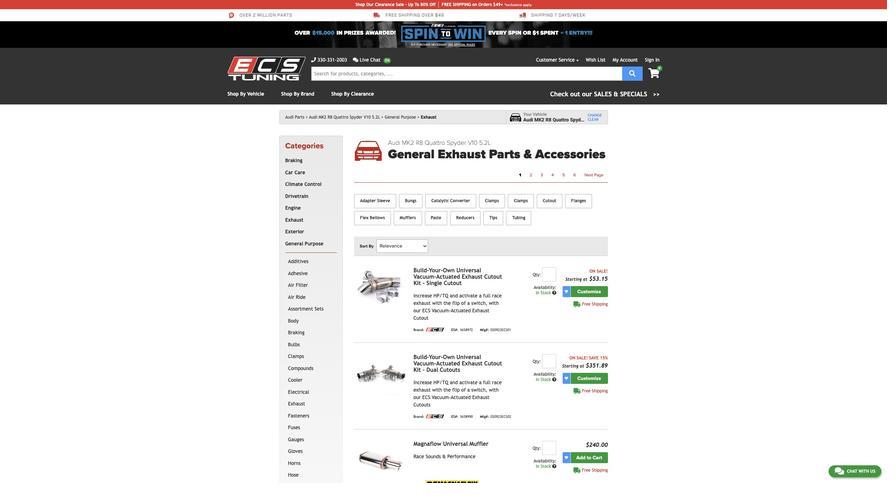 Task type: vqa. For each thing, say whether or not it's contained in the screenshot.
'Free Shipping Over $49' link at the top of the page
yes



Task type: describe. For each thing, give the bounding box(es) containing it.
category navigation element
[[279, 136, 343, 483]]

ride
[[296, 294, 306, 300]]

race
[[414, 454, 424, 460]]

$49+
[[494, 2, 503, 7]]

full for build-your-own universal vacuum-actuated exhaust cutout kit - dual cutouts
[[484, 380, 491, 385]]

parts inside audi mk2 r8 quattro spyder v10 5.2l general exhaust parts & accessories
[[489, 147, 521, 162]]

free
[[442, 2, 452, 7]]

by right sort
[[369, 244, 374, 249]]

muffler
[[470, 441, 489, 448]]

a up 3658972
[[468, 300, 470, 306]]

ping
[[462, 2, 471, 7]]

a down build-your-own universal vacuum-actuated exhaust cutout kit - single cutout link
[[479, 293, 482, 299]]

stock for starting
[[541, 377, 551, 382]]

4 link
[[548, 170, 559, 180]]

brand
[[301, 91, 315, 97]]

categories
[[285, 141, 324, 151]]

over for over 2 million parts
[[240, 13, 252, 18]]

shipping down $351.89
[[592, 389, 608, 394]]

mfg#: for build-your-own universal vacuum-actuated exhaust cutout kit - dual cutouts
[[480, 415, 489, 419]]

sales & specials
[[595, 90, 648, 98]]

exhaust for single
[[414, 300, 431, 306]]

qty: for starting
[[533, 359, 541, 364]]

question circle image for $240.00
[[553, 465, 557, 469]]

spin
[[509, 29, 522, 36]]

magnaflow - corporate logo image
[[426, 480, 479, 483]]

chat inside chat with us link
[[848, 469, 858, 474]]

cutout inside build-your-own universal vacuum-actuated exhaust cutout kit - dual cutouts
[[485, 360, 503, 367]]

0 vertical spatial exhaust link
[[284, 214, 336, 226]]

on for $53.15
[[590, 269, 596, 274]]

1 vertical spatial exhaust link
[[287, 398, 336, 410]]

your vehicle audi mk2 r8 quattro spyder v10 5.2l
[[524, 112, 606, 123]]

bungs
[[405, 198, 417, 203]]

or
[[523, 29, 532, 36]]

0 horizontal spatial clamps link
[[287, 351, 336, 363]]

increase for dual
[[414, 380, 432, 385]]

single
[[427, 280, 442, 287]]

1 horizontal spatial clamps link
[[479, 194, 505, 208]]

my
[[613, 57, 619, 63]]

vacuum- inside increase hp/tq and activate a full race exhaust with the flip of a switch, with our ecs vacuum-actuated exhaust cutouts
[[432, 395, 451, 400]]

climate
[[285, 182, 303, 187]]

adapter sleeve
[[360, 198, 390, 203]]

full for build-your-own universal vacuum-actuated exhaust cutout kit - single cutout
[[484, 293, 491, 299]]

0 horizontal spatial &
[[443, 454, 446, 460]]

million
[[258, 13, 276, 18]]

horns
[[288, 461, 301, 466]]

audi parts
[[285, 115, 305, 120]]

air filter
[[288, 283, 308, 288]]

paste
[[431, 215, 442, 220]]

shop by clearance
[[332, 91, 374, 97]]

shop by vehicle
[[228, 91, 264, 97]]

mufflers
[[400, 215, 416, 220]]

over
[[422, 13, 434, 18]]

race for build-your-own universal vacuum-actuated exhaust cutout kit - single cutout
[[492, 293, 502, 299]]

audi for audi parts
[[285, 115, 294, 120]]

race sounds & performance
[[414, 454, 476, 460]]

live
[[360, 57, 369, 63]]

$15,000
[[312, 29, 335, 36]]

sign in
[[645, 57, 660, 63]]

es#3658972 - 020923ecs01 -  build-your-own universal vacuum-actuated exhaust cutout kit - single cutout - increase hp/tq and activate a full race exhaust with the flip of a switch, with our ecs vacuum-actuated exhaust cutout - ecs - audi bmw volkswagen mercedes benz mini porsche image
[[354, 267, 408, 308]]

purchase
[[417, 43, 431, 46]]

3 free shipping from the top
[[583, 468, 608, 473]]

1 horizontal spatial clamps
[[485, 198, 499, 203]]

free ship ping on orders $49+ *exclusions apply
[[442, 2, 532, 7]]

vacuum- inside build-your-own universal vacuum-actuated exhaust cutout kit - single cutout
[[414, 274, 437, 280]]

in for on sale!
[[536, 291, 540, 295]]

general purpose subcategories element
[[285, 253, 337, 483]]

bellows
[[370, 215, 385, 220]]

air for air ride
[[288, 294, 295, 300]]

quattro inside your vehicle audi mk2 r8 quattro spyder v10 5.2l
[[553, 117, 569, 123]]

& inside 'link'
[[614, 90, 619, 98]]

shopping cart image
[[649, 68, 660, 78]]

general inside audi mk2 r8 quattro spyder v10 5.2l general exhaust parts & accessories
[[388, 147, 435, 162]]

1 vertical spatial braking link
[[287, 327, 336, 339]]

on
[[473, 2, 478, 7]]

with down single at the left bottom
[[433, 300, 442, 306]]

add to cart
[[577, 455, 603, 461]]

ecs tuning image
[[228, 57, 306, 80]]

on for starting
[[570, 356, 576, 361]]

build- for build-your-own universal vacuum-actuated exhaust cutout kit - single cutout
[[414, 267, 429, 274]]

flip for cutouts
[[453, 387, 460, 393]]

audi for audi mk2 r8 quattro spyder v10 5.2l general exhaust parts & accessories
[[388, 139, 401, 147]]

1 add to wish list image from the top
[[565, 377, 569, 380]]

activate for cutout
[[460, 293, 478, 299]]

=
[[561, 29, 564, 36]]

2 horizontal spatial clamps link
[[508, 194, 534, 208]]

exhaust inside increase hp/tq and activate a full race exhaust with the flip of a switch, with our ecs vacuum-actuated exhaust cutout
[[473, 308, 490, 314]]

spyder for audi mk2 r8 quattro spyder v10 5.2l
[[350, 115, 363, 120]]

tubing link
[[507, 211, 532, 225]]

magnaflow universal muffler link
[[414, 441, 489, 448]]

*exclusions
[[505, 3, 522, 7]]

ecs for dual
[[423, 395, 431, 400]]

climate control link
[[284, 179, 336, 191]]

mfg#: 020923ecs02
[[480, 415, 511, 419]]

at inside on sale! starting at $53.15
[[584, 277, 588, 282]]

2 horizontal spatial clamps
[[514, 198, 528, 203]]

$49
[[436, 13, 444, 18]]

kit for build-your-own universal vacuum-actuated exhaust cutout kit - single cutout
[[414, 280, 421, 287]]

the for cutout
[[444, 300, 451, 306]]

activate for cutouts
[[460, 380, 478, 385]]

chat with us
[[848, 469, 876, 474]]

es#: for cutout
[[452, 328, 459, 332]]

chat with us link
[[829, 466, 882, 478]]

mufflers link
[[394, 211, 422, 225]]

build-your-own universal vacuum-actuated exhaust cutout kit - dual cutouts link
[[414, 354, 503, 373]]

starting inside on sale! starting at $53.15
[[566, 277, 582, 282]]

clearance for our
[[375, 2, 395, 7]]

bungs link
[[399, 194, 423, 208]]

exhaust inside build-your-own universal vacuum-actuated exhaust cutout kit - single cutout
[[462, 274, 483, 280]]

braking for the topmost braking "link"
[[285, 158, 303, 163]]

customize for $351.89
[[578, 376, 602, 382]]

flex bellows link
[[354, 211, 391, 225]]

free down $53.15
[[583, 302, 591, 307]]

audi for audi mk2 r8 quattro spyder v10 5.2l
[[309, 115, 318, 120]]

5.2l for audi mk2 r8 quattro spyder v10 5.2l general exhaust parts & accessories
[[480, 139, 491, 147]]

engine link
[[284, 202, 336, 214]]

add to wish list image
[[565, 290, 569, 294]]

on sale!                         save 15% starting at $351.89
[[563, 356, 608, 369]]

body link
[[287, 315, 336, 327]]

with left us
[[859, 469, 870, 474]]

ecs tuning 'spin to win' contest logo image
[[402, 24, 486, 42]]

vacuum- inside build-your-own universal vacuum-actuated exhaust cutout kit - dual cutouts
[[414, 360, 437, 367]]

$53.15
[[590, 276, 608, 282]]

ship
[[453, 2, 462, 7]]

the for cutouts
[[444, 387, 451, 393]]

audi parts link
[[285, 115, 308, 120]]

sales
[[595, 90, 612, 98]]

availability: for starting
[[534, 372, 557, 377]]

free shipping over $49 link
[[374, 12, 444, 18]]

Search text field
[[311, 67, 623, 81]]

universal for cutouts
[[457, 354, 481, 361]]

hose
[[288, 473, 299, 478]]

air filter link
[[287, 280, 336, 292]]

purpose for bottommost general purpose link
[[305, 241, 324, 247]]

cutout inside increase hp/tq and activate a full race exhaust with the flip of a switch, with our ecs vacuum-actuated exhaust cutout
[[414, 315, 429, 321]]

vacuum- inside increase hp/tq and activate a full race exhaust with the flip of a switch, with our ecs vacuum-actuated exhaust cutout
[[432, 308, 451, 314]]

shop by clearance link
[[332, 91, 374, 97]]

switch, for cutout
[[472, 300, 488, 306]]

days/week
[[559, 13, 586, 18]]

actuated inside increase hp/tq and activate a full race exhaust with the flip of a switch, with our ecs vacuum-actuated exhaust cutout
[[451, 308, 471, 314]]

exhaust inside build-your-own universal vacuum-actuated exhaust cutout kit - dual cutouts
[[462, 360, 483, 367]]

of for cutout
[[462, 300, 466, 306]]

v10 for audi mk2 r8 quattro spyder v10 5.2l general exhaust parts & accessories
[[468, 139, 478, 147]]

quattro for audi mk2 r8 quattro spyder v10 5.2l
[[334, 115, 349, 120]]

adhesive
[[288, 271, 308, 276]]

customize link for $351.89
[[571, 373, 608, 384]]

spyder for audi mk2 r8 quattro spyder v10 5.2l general exhaust parts & accessories
[[447, 139, 467, 147]]

air ride
[[288, 294, 306, 300]]

question circle image
[[553, 378, 557, 382]]

with down dual
[[433, 387, 442, 393]]

actuated inside build-your-own universal vacuum-actuated exhaust cutout kit - single cutout
[[437, 274, 460, 280]]

3658972
[[460, 328, 473, 332]]

es#2129962 - 14851 - magnaflow universal muffler - race sounds & performance - magnaflow - audi bmw volkswagen mini porsche image
[[354, 441, 408, 482]]

mk2 for audi mk2 r8 quattro spyder v10 5.2l general exhaust parts & accessories
[[402, 139, 414, 147]]

vehicle inside your vehicle audi mk2 r8 quattro spyder v10 5.2l
[[533, 112, 547, 117]]

flanges
[[572, 198, 587, 203]]

shop by brand
[[281, 91, 315, 97]]

at inside on sale!                         save 15% starting at $351.89
[[580, 364, 585, 369]]

adapter sleeve link
[[354, 194, 396, 208]]

fuses
[[288, 425, 300, 431]]

free shipping for $53.15
[[583, 302, 608, 307]]

330-331-2003
[[318, 57, 347, 63]]

5.2l for audi mk2 r8 quattro spyder v10 5.2l
[[372, 115, 380, 120]]

1 horizontal spatial 1
[[565, 29, 568, 36]]

5 link
[[559, 170, 570, 180]]

magnaflow
[[414, 441, 442, 448]]

2 link
[[526, 170, 537, 180]]

shipping down cart
[[592, 468, 608, 473]]

audi mk2 r8 quattro spyder v10 5.2l general exhaust parts & accessories
[[388, 139, 606, 162]]

phone image
[[311, 57, 316, 62]]

shipping
[[399, 13, 421, 18]]

bulbs
[[288, 342, 300, 348]]

engine
[[285, 205, 301, 211]]

- inside shop our clearance sale - up to 80% off link
[[406, 2, 407, 7]]

sleeve
[[377, 198, 390, 203]]

availability: for $53.15
[[534, 285, 557, 290]]

shop our clearance sale - up to 80% off
[[356, 2, 436, 7]]

0 vertical spatial general
[[385, 115, 400, 120]]

cutouts inside increase hp/tq and activate a full race exhaust with the flip of a switch, with our ecs vacuum-actuated exhaust cutouts
[[414, 402, 431, 408]]

hp/tq for single
[[434, 293, 449, 299]]

*exclusions apply link
[[505, 2, 532, 7]]

next page
[[585, 172, 604, 177]]

shipping 7 days/week
[[532, 13, 586, 18]]

r8 for audi mk2 r8 quattro spyder v10 5.2l
[[328, 115, 333, 120]]

search image
[[630, 70, 636, 76]]

in stock for starting
[[536, 377, 553, 382]]

ecs - corporate logo image for dual
[[426, 415, 445, 418]]

brand: for build-your-own universal vacuum-actuated exhaust cutout kit - dual cutouts
[[414, 415, 425, 419]]

1 inside paginated product list navigation "navigation"
[[520, 172, 522, 177]]

0 horizontal spatial vehicle
[[247, 91, 264, 97]]

necessary.
[[432, 43, 448, 46]]

3
[[541, 172, 543, 177]]

spent
[[541, 29, 559, 36]]

1 vertical spatial general purpose link
[[284, 238, 336, 250]]

with up mfg#: 020923ecs01
[[489, 300, 499, 306]]

0 vertical spatial parts
[[295, 115, 305, 120]]



Task type: locate. For each thing, give the bounding box(es) containing it.
2 es#: from the top
[[452, 415, 459, 419]]

1 air from the top
[[288, 283, 295, 288]]

parts down shop by brand
[[295, 115, 305, 120]]

1 vertical spatial starting
[[563, 364, 579, 369]]

shop for shop by vehicle
[[228, 91, 239, 97]]

mfg#: left 020923ecs02
[[480, 415, 489, 419]]

2
[[253, 13, 256, 18], [530, 172, 533, 177]]

0 vertical spatial availability:
[[534, 285, 557, 290]]

1 hp/tq from the top
[[434, 293, 449, 299]]

switch, inside increase hp/tq and activate a full race exhaust with the flip of a switch, with our ecs vacuum-actuated exhaust cutouts
[[472, 387, 488, 393]]

5.2l inside your vehicle audi mk2 r8 quattro spyder v10 5.2l
[[597, 117, 606, 123]]

1 vertical spatial parts
[[489, 147, 521, 162]]

sale! inside on sale! starting at $53.15
[[597, 269, 608, 274]]

a down build-your-own universal vacuum-actuated exhaust cutout kit - dual cutouts link
[[479, 380, 482, 385]]

by for clearance
[[344, 91, 350, 97]]

increase down single at the left bottom
[[414, 293, 432, 299]]

1 vertical spatial the
[[444, 387, 451, 393]]

your- for single
[[429, 267, 443, 274]]

2 qty: from the top
[[533, 359, 541, 364]]

switch, up "3658990"
[[472, 387, 488, 393]]

0 horizontal spatial v10
[[364, 115, 371, 120]]

shop for shop our clearance sale - up to 80% off
[[356, 2, 365, 7]]

0 horizontal spatial general purpose
[[285, 241, 324, 247]]

flex bellows
[[360, 215, 385, 220]]

& right sales
[[614, 90, 619, 98]]

exhaust inside the general purpose subcategories element
[[288, 401, 305, 407]]

2 flip from the top
[[453, 387, 460, 393]]

kit left single at the left bottom
[[414, 280, 421, 287]]

add to wish list image right question circle icon at the right
[[565, 377, 569, 380]]

stock
[[541, 291, 551, 295], [541, 377, 551, 382], [541, 464, 551, 469]]

0 vertical spatial your-
[[429, 267, 443, 274]]

every spin or $1 spent = 1 entry!!!
[[489, 29, 593, 36]]

2 air from the top
[[288, 294, 295, 300]]

2 question circle image from the top
[[553, 465, 557, 469]]

ecs for single
[[423, 308, 431, 314]]

exhaust inside increase hp/tq and activate a full race exhaust with the flip of a switch, with our ecs vacuum-actuated exhaust cutout
[[414, 300, 431, 306]]

0 vertical spatial universal
[[457, 267, 481, 274]]

1 horizontal spatial on
[[590, 269, 596, 274]]

0 vertical spatial our
[[414, 308, 421, 314]]

increase hp/tq and activate a full race exhaust with the flip of a switch, with our ecs vacuum-actuated exhaust cutouts
[[414, 380, 502, 408]]

the down build-your-own universal vacuum-actuated exhaust cutout kit - dual cutouts
[[444, 387, 451, 393]]

2 activate from the top
[[460, 380, 478, 385]]

1 horizontal spatial &
[[524, 147, 532, 162]]

0 horizontal spatial r8
[[328, 115, 333, 120]]

1 vertical spatial add to wish list image
[[565, 456, 569, 460]]

flip down build-your-own universal vacuum-actuated exhaust cutout kit - dual cutouts link
[[453, 387, 460, 393]]

our inside increase hp/tq and activate a full race exhaust with the flip of a switch, with our ecs vacuum-actuated exhaust cutout
[[414, 308, 421, 314]]

mfg#:
[[480, 328, 489, 332], [480, 415, 489, 419]]

on inside on sale! starting at $53.15
[[590, 269, 596, 274]]

purpose for right general purpose link
[[401, 115, 416, 120]]

on up $53.15
[[590, 269, 596, 274]]

race up mfg#: 020923ecs02
[[492, 380, 502, 385]]

quattro for audi mk2 r8 quattro spyder v10 5.2l general exhaust parts & accessories
[[425, 139, 445, 147]]

0 vertical spatial 2
[[253, 13, 256, 18]]

1 stock from the top
[[541, 291, 551, 295]]

audi inside audi mk2 r8 quattro spyder v10 5.2l general exhaust parts & accessories
[[388, 139, 401, 147]]

exhaust inside increase hp/tq and activate a full race exhaust with the flip of a switch, with our ecs vacuum-actuated exhaust cutouts
[[414, 387, 431, 393]]

sale! up $53.15
[[597, 269, 608, 274]]

r8 inside your vehicle audi mk2 r8 quattro spyder v10 5.2l
[[546, 117, 552, 123]]

exhaust link
[[284, 214, 336, 226], [287, 398, 336, 410]]

ecs - corporate logo image left es#: 3658972
[[426, 328, 445, 332]]

race inside increase hp/tq and activate a full race exhaust with the flip of a switch, with our ecs vacuum-actuated exhaust cutout
[[492, 293, 502, 299]]

exhaust down dual
[[414, 387, 431, 393]]

0 horizontal spatial clamps
[[288, 354, 304, 359]]

general inside the category navigation 'element'
[[285, 241, 304, 247]]

2 build- from the top
[[414, 354, 429, 361]]

1 horizontal spatial over
[[295, 29, 310, 36]]

customer service button
[[537, 56, 579, 64]]

see official rules link
[[449, 43, 475, 47]]

v10 for audi mk2 r8 quattro spyder v10 5.2l
[[364, 115, 371, 120]]

1 free shipping from the top
[[583, 302, 608, 307]]

our for build-your-own universal vacuum-actuated exhaust cutout kit - single cutout
[[414, 308, 421, 314]]

your- up dual
[[429, 354, 443, 361]]

2 horizontal spatial &
[[614, 90, 619, 98]]

mk2 inside audi mk2 r8 quattro spyder v10 5.2l general exhaust parts & accessories
[[402, 139, 414, 147]]

2 ecs from the top
[[423, 395, 431, 400]]

quattro inside audi mk2 r8 quattro spyder v10 5.2l general exhaust parts & accessories
[[425, 139, 445, 147]]

1 and from the top
[[450, 293, 458, 299]]

2 switch, from the top
[[472, 387, 488, 393]]

0 vertical spatial clearance
[[375, 2, 395, 7]]

audi inside your vehicle audi mk2 r8 quattro spyder v10 5.2l
[[524, 117, 534, 123]]

starting up add to wish list image
[[566, 277, 582, 282]]

1 vertical spatial activate
[[460, 380, 478, 385]]

0 vertical spatial on
[[590, 269, 596, 274]]

specials
[[621, 90, 648, 98]]

sale! for $351.89
[[577, 356, 588, 361]]

1 vertical spatial -
[[423, 280, 425, 287]]

2 customize link from the top
[[571, 373, 608, 384]]

- for build-your-own universal vacuum-actuated exhaust cutout kit - single cutout
[[423, 280, 425, 287]]

2 availability: from the top
[[534, 372, 557, 377]]

1 kit from the top
[[414, 280, 421, 287]]

0 vertical spatial at
[[584, 277, 588, 282]]

2 right 1 link on the right top of page
[[530, 172, 533, 177]]

live chat link
[[353, 56, 391, 64]]

1 vertical spatial build-
[[414, 354, 429, 361]]

actuated up increase hp/tq and activate a full race exhaust with the flip of a switch, with our ecs vacuum-actuated exhaust cutouts
[[437, 360, 460, 367]]

2 add to wish list image from the top
[[565, 456, 569, 460]]

with up mfg#: 020923ecs02
[[489, 387, 499, 393]]

increase inside increase hp/tq and activate a full race exhaust with the flip of a switch, with our ecs vacuum-actuated exhaust cutout
[[414, 293, 432, 299]]

sale! inside on sale!                         save 15% starting at $351.89
[[577, 356, 588, 361]]

2 of from the top
[[462, 387, 466, 393]]

1 horizontal spatial general purpose
[[385, 115, 416, 120]]

1 exhaust from the top
[[414, 300, 431, 306]]

2 kit from the top
[[414, 367, 421, 373]]

1 race from the top
[[492, 293, 502, 299]]

free shipping over $49
[[386, 13, 444, 18]]

vehicle down the ecs tuning image
[[247, 91, 264, 97]]

1 vertical spatial general
[[388, 147, 435, 162]]

& up 2 link
[[524, 147, 532, 162]]

qty: for $53.15
[[533, 272, 541, 277]]

1 vertical spatial chat
[[848, 469, 858, 474]]

stock for $53.15
[[541, 291, 551, 295]]

customize link for $53.15
[[571, 286, 608, 297]]

general purpose link
[[385, 115, 420, 120], [284, 238, 336, 250]]

0 horizontal spatial 1
[[520, 172, 522, 177]]

2 and from the top
[[450, 380, 458, 385]]

audi mk2 r8 quattro spyder v10 5.2l
[[309, 115, 380, 120]]

horns link
[[287, 458, 336, 470]]

electrical
[[288, 389, 309, 395]]

5
[[563, 172, 565, 177]]

by for vehicle
[[240, 91, 246, 97]]

2 horizontal spatial mk2
[[535, 117, 545, 123]]

- left dual
[[423, 367, 425, 373]]

general purpose for bottommost general purpose link
[[285, 241, 324, 247]]

air inside air filter link
[[288, 283, 295, 288]]

in stock for $53.15
[[536, 291, 553, 295]]

of down build-your-own universal vacuum-actuated exhaust cutout kit - dual cutouts
[[462, 387, 466, 393]]

2 vertical spatial qty:
[[533, 446, 541, 451]]

own inside build-your-own universal vacuum-actuated exhaust cutout kit - single cutout
[[443, 267, 455, 274]]

over
[[240, 13, 252, 18], [295, 29, 310, 36]]

- left the up
[[406, 2, 407, 7]]

1 vertical spatial es#:
[[452, 415, 459, 419]]

1 vertical spatial 2
[[530, 172, 533, 177]]

chat right comments image
[[848, 469, 858, 474]]

switch, inside increase hp/tq and activate a full race exhaust with the flip of a switch, with our ecs vacuum-actuated exhaust cutout
[[472, 300, 488, 306]]

None number field
[[543, 267, 557, 282], [543, 354, 557, 368], [543, 441, 557, 455], [543, 267, 557, 282], [543, 354, 557, 368], [543, 441, 557, 455]]

assortment sets
[[288, 306, 324, 312]]

official
[[454, 43, 466, 46]]

r8 for audi mk2 r8 quattro spyder v10 5.2l general exhaust parts & accessories
[[416, 139, 423, 147]]

2 vertical spatial &
[[443, 454, 446, 460]]

1 horizontal spatial 5.2l
[[480, 139, 491, 147]]

universal inside build-your-own universal vacuum-actuated exhaust cutout kit - single cutout
[[457, 267, 481, 274]]

0 vertical spatial question circle image
[[553, 291, 557, 295]]

braking link up care at the left of page
[[284, 155, 336, 167]]

3 stock from the top
[[541, 464, 551, 469]]

shipping
[[532, 13, 554, 18], [592, 302, 608, 307], [592, 389, 608, 394], [592, 468, 608, 473]]

2 brand: from the top
[[414, 415, 425, 419]]

es#: for cutouts
[[452, 415, 459, 419]]

1 question circle image from the top
[[553, 291, 557, 295]]

1 your- from the top
[[429, 267, 443, 274]]

air
[[288, 283, 295, 288], [288, 294, 295, 300]]

2 horizontal spatial spyder
[[571, 117, 586, 123]]

2 race from the top
[[492, 380, 502, 385]]

1 vertical spatial customize link
[[571, 373, 608, 384]]

customize down $351.89
[[578, 376, 602, 382]]

switch, up 3658972
[[472, 300, 488, 306]]

race up mfg#: 020923ecs01
[[492, 293, 502, 299]]

race inside increase hp/tq and activate a full race exhaust with the flip of a switch, with our ecs vacuum-actuated exhaust cutouts
[[492, 380, 502, 385]]

the down build-your-own universal vacuum-actuated exhaust cutout kit - single cutout link
[[444, 300, 451, 306]]

sale! left the save at the right
[[577, 356, 588, 361]]

own for cutouts
[[443, 354, 455, 361]]

build- up single at the left bottom
[[414, 267, 429, 274]]

ecs - corporate logo image for single
[[426, 328, 445, 332]]

free shipping down $351.89
[[583, 389, 608, 394]]

clamps inside the general purpose subcategories element
[[288, 354, 304, 359]]

020923ecs01
[[491, 328, 511, 332]]

es#: left "3658990"
[[452, 415, 459, 419]]

1 vertical spatial ecs
[[423, 395, 431, 400]]

purpose inside the category navigation 'element'
[[305, 241, 324, 247]]

sale!
[[597, 269, 608, 274], [577, 356, 588, 361]]

add to wish list image
[[565, 377, 569, 380], [565, 456, 569, 460]]

your- inside build-your-own universal vacuum-actuated exhaust cutout kit - dual cutouts
[[429, 354, 443, 361]]

and inside increase hp/tq and activate a full race exhaust with the flip of a switch, with our ecs vacuum-actuated exhaust cutouts
[[450, 380, 458, 385]]

kit inside build-your-own universal vacuum-actuated exhaust cutout kit - single cutout
[[414, 280, 421, 287]]

of down build-your-own universal vacuum-actuated exhaust cutout kit - single cutout link
[[462, 300, 466, 306]]

ecs - corporate logo image left "es#: 3658990"
[[426, 415, 445, 418]]

1 build- from the top
[[414, 267, 429, 274]]

braking up the car care
[[285, 158, 303, 163]]

& inside audi mk2 r8 quattro spyder v10 5.2l general exhaust parts & accessories
[[524, 147, 532, 162]]

on inside on sale!                         save 15% starting at $351.89
[[570, 356, 576, 361]]

3 qty: from the top
[[533, 446, 541, 451]]

0 horizontal spatial parts
[[295, 115, 305, 120]]

actuated inside increase hp/tq and activate a full race exhaust with the flip of a switch, with our ecs vacuum-actuated exhaust cutouts
[[451, 395, 471, 400]]

chat inside 'live chat' link
[[371, 57, 381, 63]]

catalytic
[[432, 198, 449, 203]]

1 es#: from the top
[[452, 328, 459, 332]]

free down to
[[583, 468, 591, 473]]

kit inside build-your-own universal vacuum-actuated exhaust cutout kit - dual cutouts
[[414, 367, 421, 373]]

general purpose for right general purpose link
[[385, 115, 416, 120]]

1 vertical spatial of
[[462, 387, 466, 393]]

0 vertical spatial &
[[614, 90, 619, 98]]

0 vertical spatial own
[[443, 267, 455, 274]]

actuated up increase hp/tq and activate a full race exhaust with the flip of a switch, with our ecs vacuum-actuated exhaust cutout
[[437, 274, 460, 280]]

hp/tq inside increase hp/tq and activate a full race exhaust with the flip of a switch, with our ecs vacuum-actuated exhaust cutouts
[[434, 380, 449, 385]]

question circle image
[[553, 291, 557, 295], [553, 465, 557, 469]]

mfg#: for build-your-own universal vacuum-actuated exhaust cutout kit - single cutout
[[480, 328, 489, 332]]

flip for cutout
[[453, 300, 460, 306]]

starting inside on sale!                         save 15% starting at $351.89
[[563, 364, 579, 369]]

ecs inside increase hp/tq and activate a full race exhaust with the flip of a switch, with our ecs vacuum-actuated exhaust cutouts
[[423, 395, 431, 400]]

1 horizontal spatial 2
[[530, 172, 533, 177]]

1 vertical spatial kit
[[414, 367, 421, 373]]

every
[[489, 29, 507, 36]]

own for cutout
[[443, 267, 455, 274]]

increase down dual
[[414, 380, 432, 385]]

2 increase from the top
[[414, 380, 432, 385]]

2 customize from the top
[[578, 376, 602, 382]]

5.2l inside audi mk2 r8 quattro spyder v10 5.2l general exhaust parts & accessories
[[480, 139, 491, 147]]

wish list
[[586, 57, 606, 63]]

universal for cutout
[[457, 267, 481, 274]]

1 full from the top
[[484, 293, 491, 299]]

& right sounds
[[443, 454, 446, 460]]

over left $15,000
[[295, 29, 310, 36]]

shipping down $53.15
[[592, 302, 608, 307]]

2 horizontal spatial r8
[[546, 117, 552, 123]]

0 vertical spatial vehicle
[[247, 91, 264, 97]]

exterior
[[285, 229, 304, 235]]

customize link down $53.15
[[571, 286, 608, 297]]

at left $351.89
[[580, 364, 585, 369]]

bulbs link
[[287, 339, 336, 351]]

build- inside build-your-own universal vacuum-actuated exhaust cutout kit - dual cutouts
[[414, 354, 429, 361]]

3 in stock from the top
[[536, 464, 553, 469]]

1 switch, from the top
[[472, 300, 488, 306]]

by for brand
[[294, 91, 300, 97]]

free shipping down $53.15
[[583, 302, 608, 307]]

catalytic converter
[[432, 198, 470, 203]]

build- inside build-your-own universal vacuum-actuated exhaust cutout kit - single cutout
[[414, 267, 429, 274]]

braking link up bulbs at left bottom
[[287, 327, 336, 339]]

sale
[[396, 2, 404, 7]]

and inside increase hp/tq and activate a full race exhaust with the flip of a switch, with our ecs vacuum-actuated exhaust cutout
[[450, 293, 458, 299]]

on sale! starting at $53.15
[[566, 269, 608, 282]]

1 horizontal spatial general purpose link
[[385, 115, 420, 120]]

increase
[[414, 293, 432, 299], [414, 380, 432, 385]]

1 availability: from the top
[[534, 285, 557, 290]]

kit
[[414, 280, 421, 287], [414, 367, 421, 373]]

sales & specials link
[[551, 89, 660, 99]]

1 vertical spatial increase
[[414, 380, 432, 385]]

2 inside paginated product list navigation "navigation"
[[530, 172, 533, 177]]

by left brand
[[294, 91, 300, 97]]

over for over $15,000 in prizes
[[295, 29, 310, 36]]

1 vertical spatial 1
[[520, 172, 522, 177]]

2 vertical spatial universal
[[443, 441, 468, 448]]

2 vertical spatial stock
[[541, 464, 551, 469]]

0 horizontal spatial sale!
[[577, 356, 588, 361]]

1 customize from the top
[[578, 289, 602, 295]]

parts
[[278, 13, 293, 18]]

2 exhaust from the top
[[414, 387, 431, 393]]

0 vertical spatial purpose
[[401, 115, 416, 120]]

cart
[[593, 455, 603, 461]]

exhaust inside increase hp/tq and activate a full race exhaust with the flip of a switch, with our ecs vacuum-actuated exhaust cutouts
[[473, 395, 490, 400]]

fasteners
[[288, 413, 310, 419]]

0 vertical spatial exhaust
[[414, 300, 431, 306]]

1 vertical spatial cutouts
[[414, 402, 431, 408]]

1 horizontal spatial clearance
[[375, 2, 395, 7]]

and for cutout
[[450, 293, 458, 299]]

paginated product list navigation navigation
[[388, 170, 608, 180]]

1 vertical spatial own
[[443, 354, 455, 361]]

0 vertical spatial customize link
[[571, 286, 608, 297]]

hp/tq inside increase hp/tq and activate a full race exhaust with the flip of a switch, with our ecs vacuum-actuated exhaust cutout
[[434, 293, 449, 299]]

ecs down dual
[[423, 395, 431, 400]]

additives
[[288, 259, 309, 264]]

your- for dual
[[429, 354, 443, 361]]

2 vertical spatial free shipping
[[583, 468, 608, 473]]

comments image
[[353, 57, 359, 62]]

compounds link
[[287, 363, 336, 375]]

hp/tq down dual
[[434, 380, 449, 385]]

ecs - corporate logo image
[[426, 328, 445, 332], [426, 415, 445, 418]]

v10
[[364, 115, 371, 120], [587, 117, 596, 123], [468, 139, 478, 147]]

clear link
[[588, 117, 602, 122]]

1 vertical spatial ecs - corporate logo image
[[426, 415, 445, 418]]

over left million in the top left of the page
[[240, 13, 252, 18]]

1 vertical spatial purpose
[[305, 241, 324, 247]]

- inside build-your-own universal vacuum-actuated exhaust cutout kit - single cutout
[[423, 280, 425, 287]]

increase hp/tq and activate a full race exhaust with the flip of a switch, with our ecs vacuum-actuated exhaust cutout
[[414, 293, 502, 321]]

apply
[[523, 3, 532, 7]]

adapter
[[360, 198, 376, 203]]

spyder inside audi mk2 r8 quattro spyder v10 5.2l general exhaust parts & accessories
[[447, 139, 467, 147]]

free down the shop our clearance sale - up to 80% off
[[386, 13, 397, 18]]

build- for build-your-own universal vacuum-actuated exhaust cutout kit - dual cutouts
[[414, 354, 429, 361]]

tubing
[[513, 215, 526, 220]]

1 vertical spatial our
[[414, 395, 421, 400]]

es#3658990 - 020923ecs02 - build-your-own universal vacuum-actuated exhaust cutout kit - dual cutouts - increase hp/tq and activate a full race exhaust with the flip of a switch, with our ecs vacuum-actuated exhaust cutouts - ecs - audi bmw volkswagen mercedes benz mini porsche image
[[354, 354, 408, 395]]

build-your-own universal vacuum-actuated exhaust cutout kit - single cutout link
[[414, 267, 503, 287]]

live chat
[[360, 57, 381, 63]]

on left the save at the right
[[570, 356, 576, 361]]

1 vertical spatial &
[[524, 147, 532, 162]]

customize
[[578, 289, 602, 295], [578, 376, 602, 382]]

race for build-your-own universal vacuum-actuated exhaust cutout kit - dual cutouts
[[492, 380, 502, 385]]

clearance right our
[[375, 2, 395, 7]]

car care
[[285, 170, 305, 175]]

1 vertical spatial customize
[[578, 376, 602, 382]]

flip inside increase hp/tq and activate a full race exhaust with the flip of a switch, with our ecs vacuum-actuated exhaust cutout
[[453, 300, 460, 306]]

quattro
[[334, 115, 349, 120], [553, 117, 569, 123], [425, 139, 445, 147]]

the inside increase hp/tq and activate a full race exhaust with the flip of a switch, with our ecs vacuum-actuated exhaust cutout
[[444, 300, 451, 306]]

1 horizontal spatial vehicle
[[533, 112, 547, 117]]

2 mfg#: from the top
[[480, 415, 489, 419]]

exhaust for dual
[[414, 387, 431, 393]]

1 left 2 link
[[520, 172, 522, 177]]

actuated
[[437, 274, 460, 280], [451, 308, 471, 314], [437, 360, 460, 367], [451, 395, 471, 400]]

0 horizontal spatial on
[[570, 356, 576, 361]]

page
[[595, 172, 604, 177]]

starting left $351.89
[[563, 364, 579, 369]]

1 the from the top
[[444, 300, 451, 306]]

exhaust down single at the left bottom
[[414, 300, 431, 306]]

dual
[[427, 367, 438, 373]]

$351.89
[[586, 362, 608, 369]]

general purpose inside the category navigation 'element'
[[285, 241, 324, 247]]

clearance up the audi mk2 r8 quattro spyder v10 5.2l link
[[351, 91, 374, 97]]

1 in stock from the top
[[536, 291, 553, 295]]

3 availability: from the top
[[534, 459, 557, 464]]

es#: left 3658972
[[452, 328, 459, 332]]

1 vertical spatial general purpose
[[285, 241, 324, 247]]

1 horizontal spatial spyder
[[447, 139, 467, 147]]

0 vertical spatial mfg#:
[[480, 328, 489, 332]]

wish
[[586, 57, 597, 63]]

0 vertical spatial build-
[[414, 267, 429, 274]]

and down build-your-own universal vacuum-actuated exhaust cutout kit - dual cutouts link
[[450, 380, 458, 385]]

actuated up "es#: 3658990"
[[451, 395, 471, 400]]

universal inside build-your-own universal vacuum-actuated exhaust cutout kit - dual cutouts
[[457, 354, 481, 361]]

and down build-your-own universal vacuum-actuated exhaust cutout kit - single cutout link
[[450, 293, 458, 299]]

2 left million in the top left of the page
[[253, 13, 256, 18]]

1 of from the top
[[462, 300, 466, 306]]

change link
[[588, 113, 602, 117]]

gauges link
[[287, 434, 336, 446]]

brand: for build-your-own universal vacuum-actuated exhaust cutout kit - single cutout
[[414, 328, 425, 332]]

prizes
[[344, 29, 364, 36]]

air inside air ride 'link'
[[288, 294, 295, 300]]

spyder inside your vehicle audi mk2 r8 quattro spyder v10 5.2l
[[571, 117, 586, 123]]

0 vertical spatial es#:
[[452, 328, 459, 332]]

1 vertical spatial braking
[[288, 330, 305, 336]]

1 vertical spatial race
[[492, 380, 502, 385]]

free shipping for $351.89
[[583, 389, 608, 394]]

on
[[590, 269, 596, 274], [570, 356, 576, 361]]

activate inside increase hp/tq and activate a full race exhaust with the flip of a switch, with our ecs vacuum-actuated exhaust cutouts
[[460, 380, 478, 385]]

shop our clearance sale - up to 80% off link
[[356, 1, 439, 8]]

0 link
[[643, 66, 663, 79]]

clamps up tubing
[[514, 198, 528, 203]]

1 vertical spatial full
[[484, 380, 491, 385]]

full down build-your-own universal vacuum-actuated exhaust cutout kit - single cutout link
[[484, 293, 491, 299]]

2 your- from the top
[[429, 354, 443, 361]]

in for on sale!                         save 15%
[[536, 377, 540, 382]]

full down build-your-own universal vacuum-actuated exhaust cutout kit - dual cutouts link
[[484, 380, 491, 385]]

clamps link up compounds
[[287, 351, 336, 363]]

sets
[[315, 306, 324, 312]]

kit left dual
[[414, 367, 421, 373]]

ecs
[[423, 308, 431, 314], [423, 395, 431, 400]]

1 increase from the top
[[414, 293, 432, 299]]

0 horizontal spatial mk2
[[319, 115, 327, 120]]

exhaust inside audi mk2 r8 quattro spyder v10 5.2l general exhaust parts & accessories
[[438, 147, 486, 162]]

clearance for by
[[351, 91, 374, 97]]

1 qty: from the top
[[533, 272, 541, 277]]

0 vertical spatial race
[[492, 293, 502, 299]]

1 horizontal spatial parts
[[489, 147, 521, 162]]

over $15,000 in prizes
[[295, 29, 364, 36]]

mk2 for audi mk2 r8 quattro spyder v10 5.2l
[[319, 115, 327, 120]]

customize for $53.15
[[578, 289, 602, 295]]

actuated inside build-your-own universal vacuum-actuated exhaust cutout kit - dual cutouts
[[437, 360, 460, 367]]

sale! for $53.15
[[597, 269, 608, 274]]

next page link
[[581, 170, 608, 180]]

shop for shop by brand
[[281, 91, 293, 97]]

2 stock from the top
[[541, 377, 551, 382]]

1 right =
[[565, 29, 568, 36]]

1 vertical spatial exhaust
[[414, 387, 431, 393]]

braking up bulbs at left bottom
[[288, 330, 305, 336]]

1 mfg#: from the top
[[480, 328, 489, 332]]

2 horizontal spatial 5.2l
[[597, 117, 606, 123]]

shop for shop by clearance
[[332, 91, 343, 97]]

our inside increase hp/tq and activate a full race exhaust with the flip of a switch, with our ecs vacuum-actuated exhaust cutouts
[[414, 395, 421, 400]]

0 vertical spatial hp/tq
[[434, 293, 449, 299]]

clamps link up tubing
[[508, 194, 534, 208]]

in
[[337, 29, 343, 36]]

2 free shipping from the top
[[583, 389, 608, 394]]

switch, for cutouts
[[472, 387, 488, 393]]

1 ecs from the top
[[423, 308, 431, 314]]

full inside increase hp/tq and activate a full race exhaust with the flip of a switch, with our ecs vacuum-actuated exhaust cutouts
[[484, 380, 491, 385]]

customize link down $351.89
[[571, 373, 608, 384]]

spyder
[[350, 115, 363, 120], [571, 117, 586, 123], [447, 139, 467, 147]]

ecs inside increase hp/tq and activate a full race exhaust with the flip of a switch, with our ecs vacuum-actuated exhaust cutout
[[423, 308, 431, 314]]

0 vertical spatial general purpose
[[385, 115, 416, 120]]

exhaust link up fasteners
[[287, 398, 336, 410]]

parts up paginated product list navigation "navigation"
[[489, 147, 521, 162]]

the inside increase hp/tq and activate a full race exhaust with the flip of a switch, with our ecs vacuum-actuated exhaust cutouts
[[444, 387, 451, 393]]

2 vertical spatial general
[[285, 241, 304, 247]]

mfg#: left 020923ecs01
[[480, 328, 489, 332]]

0 vertical spatial stock
[[541, 291, 551, 295]]

free shipping down cart
[[583, 468, 608, 473]]

audi
[[285, 115, 294, 120], [309, 115, 318, 120], [524, 117, 534, 123], [388, 139, 401, 147]]

by up the audi mk2 r8 quattro spyder v10 5.2l link
[[344, 91, 350, 97]]

add to wish list image left add
[[565, 456, 569, 460]]

and for cutouts
[[450, 380, 458, 385]]

mk2 inside your vehicle audi mk2 r8 quattro spyder v10 5.2l
[[535, 117, 545, 123]]

magnaflow universal muffler
[[414, 441, 489, 448]]

your
[[524, 112, 532, 117]]

increase inside increase hp/tq and activate a full race exhaust with the flip of a switch, with our ecs vacuum-actuated exhaust cutouts
[[414, 380, 432, 385]]

0 vertical spatial starting
[[566, 277, 582, 282]]

1 own from the top
[[443, 267, 455, 274]]

customize down $53.15
[[578, 289, 602, 295]]

r8 inside audi mk2 r8 quattro spyder v10 5.2l general exhaust parts & accessories
[[416, 139, 423, 147]]

v10 inside audi mk2 r8 quattro spyder v10 5.2l general exhaust parts & accessories
[[468, 139, 478, 147]]

over 2 million parts link
[[228, 12, 293, 18]]

2 horizontal spatial v10
[[587, 117, 596, 123]]

6
[[574, 172, 576, 177]]

full inside increase hp/tq and activate a full race exhaust with the flip of a switch, with our ecs vacuum-actuated exhaust cutout
[[484, 293, 491, 299]]

kit for build-your-own universal vacuum-actuated exhaust cutout kit - dual cutouts
[[414, 367, 421, 373]]

increase for single
[[414, 293, 432, 299]]

actuated up es#: 3658972
[[451, 308, 471, 314]]

1 horizontal spatial v10
[[468, 139, 478, 147]]

2 in stock from the top
[[536, 377, 553, 382]]

build- up dual
[[414, 354, 429, 361]]

0 vertical spatial ecs - corporate logo image
[[426, 328, 445, 332]]

activate inside increase hp/tq and activate a full race exhaust with the flip of a switch, with our ecs vacuum-actuated exhaust cutout
[[460, 293, 478, 299]]

care
[[295, 170, 305, 175]]

ecs down single at the left bottom
[[423, 308, 431, 314]]

in stock
[[536, 291, 553, 295], [536, 377, 553, 382], [536, 464, 553, 469]]

your- inside build-your-own universal vacuum-actuated exhaust cutout kit - single cutout
[[429, 267, 443, 274]]

flip down build-your-own universal vacuum-actuated exhaust cutout kit - single cutout link
[[453, 300, 460, 306]]

1 flip from the top
[[453, 300, 460, 306]]

2 our from the top
[[414, 395, 421, 400]]

braking for bottom braking "link"
[[288, 330, 305, 336]]

1 our from the top
[[414, 308, 421, 314]]

80%
[[421, 2, 429, 7]]

flip inside increase hp/tq and activate a full race exhaust with the flip of a switch, with our ecs vacuum-actuated exhaust cutouts
[[453, 387, 460, 393]]

2 hp/tq from the top
[[434, 380, 449, 385]]

hp/tq for dual
[[434, 380, 449, 385]]

of inside increase hp/tq and activate a full race exhaust with the flip of a switch, with our ecs vacuum-actuated exhaust cutout
[[462, 300, 466, 306]]

0 vertical spatial the
[[444, 300, 451, 306]]

0 vertical spatial of
[[462, 300, 466, 306]]

- inside build-your-own universal vacuum-actuated exhaust cutout kit - dual cutouts
[[423, 367, 425, 373]]

1 customize link from the top
[[571, 286, 608, 297]]

question circle image for on sale!
[[553, 291, 557, 295]]

a up "3658990"
[[468, 387, 470, 393]]

tips
[[490, 215, 498, 220]]

chat right live
[[371, 57, 381, 63]]

2 horizontal spatial quattro
[[553, 117, 569, 123]]

free down $351.89
[[583, 389, 591, 394]]

shipping left 7
[[532, 13, 554, 18]]

2 full from the top
[[484, 380, 491, 385]]

of inside increase hp/tq and activate a full race exhaust with the flip of a switch, with our ecs vacuum-actuated exhaust cutouts
[[462, 387, 466, 393]]

0 horizontal spatial 5.2l
[[372, 115, 380, 120]]

flip
[[453, 300, 460, 306], [453, 387, 460, 393]]

add to cart button
[[571, 452, 608, 463]]

2 ecs - corporate logo image from the top
[[426, 415, 445, 418]]

0 horizontal spatial over
[[240, 13, 252, 18]]

0 vertical spatial customize
[[578, 289, 602, 295]]

our for build-your-own universal vacuum-actuated exhaust cutout kit - dual cutouts
[[414, 395, 421, 400]]

.
[[475, 43, 476, 46]]

1 ecs - corporate logo image from the top
[[426, 328, 445, 332]]

1 brand: from the top
[[414, 328, 425, 332]]

comments image
[[835, 467, 845, 476]]

v10 inside your vehicle audi mk2 r8 quattro spyder v10 5.2l
[[587, 117, 596, 123]]

- for build-your-own universal vacuum-actuated exhaust cutout kit - dual cutouts
[[423, 367, 425, 373]]

- left single at the left bottom
[[423, 280, 425, 287]]

1 horizontal spatial mk2
[[402, 139, 414, 147]]

sort by
[[360, 244, 374, 249]]

2 vertical spatial -
[[423, 367, 425, 373]]

air for air filter
[[288, 283, 295, 288]]

own inside build-your-own universal vacuum-actuated exhaust cutout kit - dual cutouts
[[443, 354, 455, 361]]

service
[[559, 57, 575, 63]]

at left $53.15
[[584, 277, 588, 282]]

1 vertical spatial on
[[570, 356, 576, 361]]

cutouts inside build-your-own universal vacuum-actuated exhaust cutout kit - dual cutouts
[[440, 367, 460, 373]]

of for cutouts
[[462, 387, 466, 393]]

2 own from the top
[[443, 354, 455, 361]]

braking inside the general purpose subcategories element
[[288, 330, 305, 336]]

air left the ride
[[288, 294, 295, 300]]

1 activate from the top
[[460, 293, 478, 299]]

2 the from the top
[[444, 387, 451, 393]]

0 vertical spatial braking link
[[284, 155, 336, 167]]



